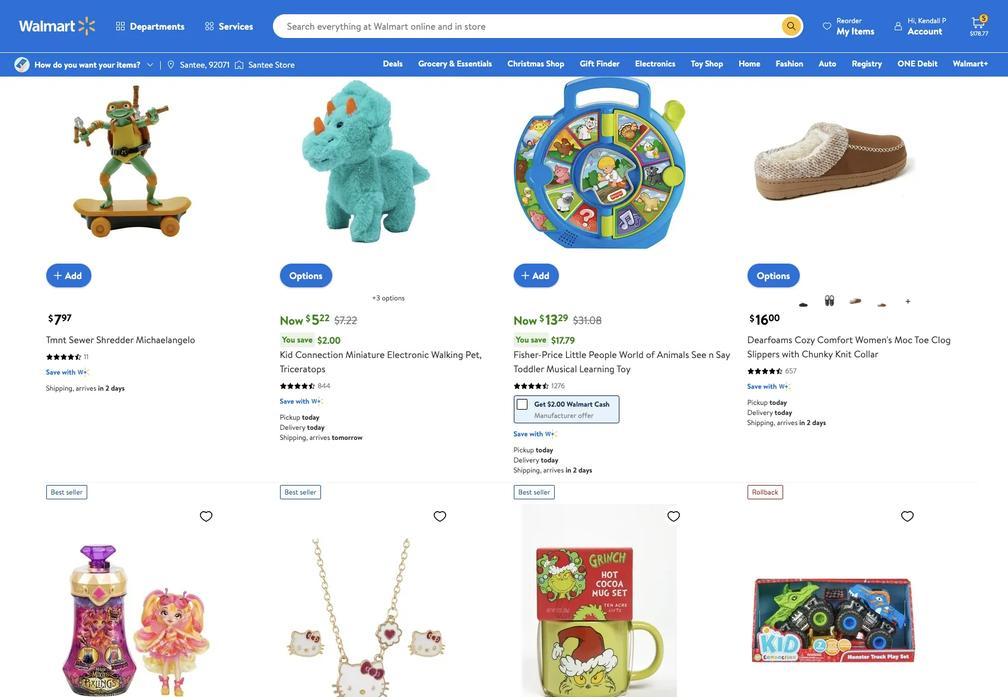 Task type: describe. For each thing, give the bounding box(es) containing it.
people
[[589, 348, 617, 361]]

+ button
[[896, 292, 921, 311]]

your
[[99, 59, 115, 71]]

with inside the dearfoams cozy comfort women's moc toe clog slippers with chunky knit collar
[[782, 347, 800, 360]]

657
[[786, 366, 797, 376]]

+
[[906, 294, 912, 309]]

delivery inside pickup today delivery today shipping, arrives tomorrow
[[280, 422, 306, 432]]

&
[[449, 58, 455, 69]]

Search search field
[[273, 14, 804, 38]]

save for walmart plus icon
[[280, 396, 294, 406]]

slippers
[[748, 347, 780, 360]]

chestnu image
[[849, 294, 863, 308]]

$ inside now $ 5 22 $7.22
[[306, 312, 311, 325]]

22
[[320, 311, 330, 325]]

ten acre gifts dr. seuss how the grinch stole christmas mug and hot cocoa set, gift set image
[[514, 504, 686, 697]]

best seller for magic mixies pixlings flitta the butterfly pixling 6.5 inch doll inside a potion bottle, ages 5+ image
[[51, 487, 83, 497]]

dearfoams
[[748, 333, 793, 346]]

16
[[756, 309, 769, 330]]

save for walmart plus image corresponding to 16
[[748, 381, 762, 391]]

2 horizontal spatial delivery
[[748, 407, 773, 417]]

1 horizontal spatial days
[[579, 465, 593, 475]]

sewer
[[69, 333, 94, 346]]

world
[[620, 348, 644, 361]]

0 vertical spatial pickup
[[748, 397, 768, 407]]

departments button
[[106, 12, 195, 40]]

michaelangelo
[[136, 333, 195, 346]]

$ inside now $ 13 29 $31.08
[[540, 312, 545, 325]]

shipping, arrives tomorrow
[[280, 6, 363, 16]]

pet,
[[466, 348, 482, 361]]

1 horizontal spatial 2
[[573, 465, 577, 475]]

learning
[[580, 362, 615, 375]]

1276
[[552, 381, 565, 391]]

clog
[[932, 333, 951, 346]]

add to cart image for 7
[[51, 268, 65, 283]]

you for kid
[[282, 334, 295, 346]]

little
[[566, 348, 587, 361]]

get $2.00 walmart cash walmart plus, element
[[517, 398, 610, 410]]

how
[[34, 59, 51, 71]]

home
[[739, 58, 761, 69]]

Walmart Site-Wide search field
[[273, 14, 804, 38]]

of
[[646, 348, 655, 361]]

fisher-
[[514, 348, 542, 361]]

hi,
[[908, 15, 917, 25]]

santee store
[[249, 59, 295, 71]]

one debit link
[[893, 57, 944, 70]]

chestnut image
[[875, 294, 890, 308]]

connection
[[295, 348, 344, 361]]

home link
[[734, 57, 766, 70]]

add to favorites list, sanrio hello kitty girl's stud earring and necklace set image
[[433, 509, 447, 524]]

options link for 16
[[748, 264, 800, 287]]

add to favorites list, ten acre gifts dr. seuss how the grinch stole christmas mug and hot cocoa set, gift set image
[[667, 509, 681, 524]]

$31.08
[[573, 313, 602, 328]]

fashion
[[776, 58, 804, 69]]

add button for 7
[[46, 264, 91, 287]]

 image for santee, 92071
[[166, 60, 176, 69]]

you save $2.00 kid connection miniature electronic walking pet, triceratops
[[280, 333, 482, 375]]

$17.79
[[552, 333, 575, 347]]

options
[[382, 293, 405, 303]]

deals
[[383, 58, 403, 69]]

reorder my items
[[837, 15, 875, 37]]

$7.22
[[335, 313, 358, 328]]

electronic
[[387, 348, 429, 361]]

account
[[908, 24, 943, 37]]

walking
[[432, 348, 464, 361]]

kid connection monster truck play set, 7 pieces image
[[748, 504, 920, 697]]

one
[[898, 58, 916, 69]]

manufacturer
[[535, 410, 577, 420]]

tmnt sewer shredder michaelangelo
[[46, 333, 195, 346]]

arrives inside pickup today delivery today shipping, arrives tomorrow
[[310, 432, 330, 442]]

with for 7's walmart plus image
[[62, 367, 76, 377]]

2 vertical spatial in
[[566, 465, 572, 475]]

items?
[[117, 59, 141, 71]]

00
[[769, 311, 780, 325]]

save for 7's walmart plus image
[[46, 367, 60, 377]]

animals
[[658, 348, 690, 361]]

2 vertical spatial walmart plus image
[[546, 428, 558, 440]]

see
[[692, 348, 707, 361]]

gift finder link
[[575, 57, 626, 70]]

comfort
[[818, 333, 854, 346]]

walmart
[[567, 399, 593, 409]]

registry
[[852, 58, 883, 69]]

you save $17.79 fisher-price little people world of animals see n say toddler musical learning toy
[[514, 333, 731, 375]]

pickup today delivery today shipping, arrives tomorrow
[[280, 412, 363, 442]]

29
[[558, 311, 569, 325]]

add to favorites list, dearfoams cozy comfort women's moc toe clog slippers with chunky knit collar image
[[901, 50, 915, 65]]

price
[[542, 348, 563, 361]]

1 horizontal spatial toy
[[691, 58, 703, 69]]

844
[[318, 381, 331, 391]]

essentials
[[457, 58, 492, 69]]

shop for toy shop
[[705, 58, 724, 69]]

get
[[535, 399, 546, 409]]

$2.00 inside you save $2.00 kid connection miniature electronic walking pet, triceratops
[[318, 333, 341, 347]]

save with for walmart plus icon
[[280, 396, 310, 406]]

santee,
[[180, 59, 207, 71]]

options for $7.22
[[289, 269, 323, 282]]

0 horizontal spatial days
[[111, 383, 125, 393]]

add for $31.08
[[533, 269, 550, 282]]

best for the ten acre gifts dr. seuss how the grinch stole christmas mug and hot cocoa set, gift set "image"
[[519, 487, 532, 497]]

sanrio hello kitty girl's stud earring and necklace set image
[[280, 504, 452, 697]]

store
[[275, 59, 295, 71]]

0 vertical spatial in
[[98, 383, 104, 393]]

collar
[[855, 347, 879, 360]]

with for walmart plus image to the bottom
[[530, 429, 543, 439]]

seller for sanrio hello kitty girl's stud earring and necklace set image
[[300, 487, 317, 497]]

manufacturer offer
[[535, 410, 594, 420]]

now for 13
[[514, 312, 538, 328]]

add for 7
[[65, 269, 82, 282]]

2 horizontal spatial in
[[800, 417, 806, 428]]

best for sanrio hello kitty girl's stud earring and necklace set image
[[285, 487, 298, 497]]

services
[[219, 20, 253, 33]]

save with for 7's walmart plus image
[[46, 367, 76, 377]]

options for 16
[[757, 269, 791, 282]]

electronics link
[[630, 57, 681, 70]]

magic mixies pixlings flitta the butterfly pixling 6.5 inch doll inside a potion bottle, ages 5+ image
[[46, 504, 218, 697]]

toy shop link
[[686, 57, 729, 70]]

best seller for sanrio hello kitty girl's stud earring and necklace set image
[[285, 487, 317, 497]]

shredder
[[96, 333, 134, 346]]

seller for magic mixies pixlings flitta the butterfly pixling 6.5 inch doll inside a potion bottle, ages 5+ image
[[66, 487, 83, 497]]

1 horizontal spatial pickup
[[514, 445, 534, 455]]

toe
[[915, 333, 930, 346]]

gift finder
[[580, 58, 620, 69]]

dearfoams cozy comfort women's moc toe clog slippers with chunky knit collar
[[748, 333, 951, 360]]

christmas
[[508, 58, 545, 69]]

how do you want your items?
[[34, 59, 141, 71]]

hi, kendall p account
[[908, 15, 947, 37]]

deals link
[[378, 57, 408, 70]]

shop for christmas shop
[[546, 58, 565, 69]]

$ 16 00
[[750, 309, 780, 330]]

save for connection
[[297, 334, 313, 346]]

save for walmart plus image to the bottom
[[514, 429, 528, 439]]

save with for walmart plus image to the bottom
[[514, 429, 543, 439]]

5 $178.77
[[971, 13, 989, 37]]



Task type: locate. For each thing, give the bounding box(es) containing it.
you
[[64, 59, 77, 71]]

1 horizontal spatial  image
[[234, 59, 244, 71]]

1 horizontal spatial save
[[531, 334, 547, 346]]

shipping,
[[280, 6, 308, 16], [46, 383, 74, 393], [748, 417, 776, 428], [280, 432, 308, 442], [514, 465, 542, 475]]

save up connection
[[297, 334, 313, 346]]

arrives
[[310, 6, 330, 16], [76, 383, 96, 393], [778, 417, 798, 428], [310, 432, 330, 442], [544, 465, 564, 475]]

options up 00
[[757, 269, 791, 282]]

search icon image
[[787, 21, 797, 31]]

add to cart image for $31.08
[[519, 268, 533, 283]]

best for magic mixies pixlings flitta the butterfly pixling 6.5 inch doll inside a potion bottle, ages 5+ image
[[51, 487, 64, 497]]

1 horizontal spatial walmart plus image
[[546, 428, 558, 440]]

tomorrow
[[332, 6, 363, 16], [332, 432, 363, 442]]

walmart image
[[19, 17, 96, 36]]

delivery down triceratops
[[280, 422, 306, 432]]

auto
[[819, 58, 837, 69]]

with up shipping, arrives in 2 days
[[62, 367, 76, 377]]

toy inside you save $17.79 fisher-price little people world of animals see n say toddler musical learning toy
[[617, 362, 631, 375]]

0 horizontal spatial now
[[280, 312, 304, 328]]

2 horizontal spatial walmart plus image
[[780, 381, 792, 393]]

1 vertical spatial pickup
[[280, 412, 300, 422]]

$ inside $ 16 00
[[750, 312, 755, 325]]

save down slippers
[[748, 381, 762, 391]]

1 horizontal spatial add button
[[514, 264, 559, 287]]

1 horizontal spatial shop
[[705, 58, 724, 69]]

1 now from the left
[[280, 312, 304, 328]]

1 $ from the left
[[48, 312, 53, 325]]

1 horizontal spatial rollback
[[753, 487, 779, 497]]

1 shop from the left
[[546, 58, 565, 69]]

3 $ from the left
[[540, 312, 545, 325]]

save down get $2.00 walmart cash option
[[514, 429, 528, 439]]

0 vertical spatial 2
[[106, 383, 109, 393]]

save with for walmart plus image corresponding to 16
[[748, 381, 777, 391]]

pickup down slippers
[[748, 397, 768, 407]]

0 horizontal spatial save
[[297, 334, 313, 346]]

seller for the ten acre gifts dr. seuss how the grinch stole christmas mug and hot cocoa set, gift set "image"
[[534, 487, 551, 497]]

0 vertical spatial $2.00
[[318, 333, 341, 347]]

delivery down manufacturer
[[514, 455, 540, 465]]

walmart plus image for 7
[[78, 366, 90, 378]]

kid connection miniature electronic walking pet, triceratops image
[[280, 45, 452, 278]]

0 vertical spatial pickup today delivery today shipping, arrives in 2 days
[[748, 397, 827, 428]]

1 horizontal spatial pickup today delivery today shipping, arrives in 2 days
[[748, 397, 827, 428]]

toddler
[[514, 362, 544, 375]]

$ left 22
[[306, 312, 311, 325]]

triceratops
[[280, 362, 326, 375]]

 image right |
[[166, 60, 176, 69]]

7
[[54, 309, 62, 330]]

Get $2.00 Walmart Cash checkbox
[[517, 399, 528, 410]]

0 horizontal spatial add button
[[46, 264, 91, 287]]

 image for santee store
[[234, 59, 244, 71]]

save
[[297, 334, 313, 346], [531, 334, 547, 346]]

+3
[[372, 293, 380, 303]]

save with up shipping, arrives in 2 days
[[46, 367, 76, 377]]

2 add to cart image from the left
[[519, 268, 533, 283]]

tmnt sewer shredder michaelangelo image
[[46, 45, 218, 278]]

add to favorites list, kid connection miniature electronic walking pet, triceratops image
[[433, 50, 447, 65]]

1 options link from the left
[[280, 264, 332, 287]]

2 $ from the left
[[306, 312, 311, 325]]

1 horizontal spatial options
[[757, 269, 791, 282]]

0 horizontal spatial $2.00
[[318, 333, 341, 347]]

2 add button from the left
[[514, 264, 559, 287]]

delivery
[[748, 407, 773, 417], [280, 422, 306, 432], [514, 455, 540, 465]]

santee
[[249, 59, 273, 71]]

0 vertical spatial walmart plus image
[[78, 366, 90, 378]]

walmart plus image down 657
[[780, 381, 792, 393]]

departments
[[130, 20, 185, 33]]

1 save from the left
[[297, 334, 313, 346]]

1 horizontal spatial delivery
[[514, 455, 540, 465]]

add to favorites list, tmnt sewer shredder michaelangelo image
[[199, 50, 213, 65]]

options link for $7.22
[[280, 264, 332, 287]]

92071
[[209, 59, 230, 71]]

add to cart image
[[51, 268, 65, 283], [519, 268, 533, 283]]

add to cart image up 97
[[51, 268, 65, 283]]

2 vertical spatial pickup
[[514, 445, 534, 455]]

1 vertical spatial pickup today delivery today shipping, arrives in 2 days
[[514, 445, 593, 475]]

now $ 13 29 $31.08
[[514, 309, 602, 330]]

best seller for the ten acre gifts dr. seuss how the grinch stole christmas mug and hot cocoa set, gift set "image"
[[519, 487, 551, 497]]

now left 22
[[280, 312, 304, 328]]

2 vertical spatial 2
[[573, 465, 577, 475]]

1 options from the left
[[289, 269, 323, 282]]

1 horizontal spatial options link
[[748, 264, 800, 287]]

1 you from the left
[[282, 334, 295, 346]]

you
[[282, 334, 295, 346], [516, 334, 529, 346]]

you up fisher-
[[516, 334, 529, 346]]

with down slippers
[[764, 381, 777, 391]]

items
[[852, 24, 875, 37]]

you for fisher-
[[516, 334, 529, 346]]

1 vertical spatial $2.00
[[548, 399, 565, 409]]

13
[[546, 309, 558, 330]]

tomorrow inside pickup today delivery today shipping, arrives tomorrow
[[332, 432, 363, 442]]

delivery down slippers
[[748, 407, 773, 417]]

0 horizontal spatial delivery
[[280, 422, 306, 432]]

cozy
[[795, 333, 816, 346]]

2 add from the left
[[533, 269, 550, 282]]

now for 5
[[280, 312, 304, 328]]

walmart plus image for 16
[[780, 381, 792, 393]]

gift
[[580, 58, 595, 69]]

$178.77
[[971, 29, 989, 37]]

1 vertical spatial walmart plus image
[[780, 381, 792, 393]]

my
[[837, 24, 850, 37]]

1 horizontal spatial in
[[566, 465, 572, 475]]

auto link
[[814, 57, 842, 70]]

1 horizontal spatial add
[[533, 269, 550, 282]]

2 options from the left
[[757, 269, 791, 282]]

save with down slippers
[[748, 381, 777, 391]]

|
[[160, 59, 161, 71]]

you inside you save $2.00 kid connection miniature electronic walking pet, triceratops
[[282, 334, 295, 346]]

toy down world on the right of page
[[617, 362, 631, 375]]

today
[[770, 397, 788, 407], [775, 407, 793, 417], [302, 412, 320, 422], [307, 422, 325, 432], [536, 445, 554, 455], [541, 455, 559, 465]]

pickup today delivery today shipping, arrives in 2 days down 657
[[748, 397, 827, 428]]

$2.00 up manufacturer
[[548, 399, 565, 409]]

add to favorites list, kid connection monster truck play set, 7 pieces image
[[901, 509, 915, 524]]

best
[[519, 28, 532, 38], [753, 28, 766, 38], [51, 487, 64, 497], [285, 487, 298, 497], [519, 487, 532, 497]]

tmnt
[[46, 333, 67, 346]]

2 horizontal spatial 2
[[807, 417, 811, 428]]

shop left home
[[705, 58, 724, 69]]

moc
[[895, 333, 913, 346]]

save with left walmart plus icon
[[280, 396, 310, 406]]

want
[[79, 59, 97, 71]]

1 add from the left
[[65, 269, 82, 282]]

with for walmart plus icon
[[296, 396, 310, 406]]

2 you from the left
[[516, 334, 529, 346]]

santee, 92071
[[180, 59, 230, 71]]

grocery & essentials link
[[413, 57, 498, 70]]

add button for $31.08
[[514, 264, 559, 287]]

add to favorites list, fisher-price little people world of animals see n say toddler musical learning toy image
[[667, 50, 681, 65]]

 image right 92071
[[234, 59, 244, 71]]

kendall
[[919, 15, 941, 25]]

$ 7 97
[[48, 309, 72, 330]]

0 horizontal spatial pickup today delivery today shipping, arrives in 2 days
[[514, 445, 593, 475]]

0 horizontal spatial shop
[[546, 58, 565, 69]]

save inside you save $17.79 fisher-price little people world of animals see n say toddler musical learning toy
[[531, 334, 547, 346]]

now
[[280, 312, 304, 328], [514, 312, 538, 328]]

shipping, arrives in 2 days
[[46, 383, 125, 393]]

0 horizontal spatial add to cart image
[[51, 268, 65, 283]]

dearfoams cozy comfort women's moc toe clog slippers with chunky knit collar image
[[748, 45, 920, 278]]

add to cart image up now $ 13 29 $31.08
[[519, 268, 533, 283]]

walmart+
[[954, 58, 989, 69]]

black image
[[797, 294, 811, 308]]

options up now $ 5 22 $7.22 in the top left of the page
[[289, 269, 323, 282]]

registry link
[[847, 57, 888, 70]]

you up kid
[[282, 334, 295, 346]]

$2.00
[[318, 333, 341, 347], [548, 399, 565, 409]]

toy
[[691, 58, 703, 69], [617, 362, 631, 375]]

options link up now $ 5 22 $7.22 in the top left of the page
[[280, 264, 332, 287]]

one debit
[[898, 58, 938, 69]]

0 horizontal spatial toy
[[617, 362, 631, 375]]

1 add button from the left
[[46, 264, 91, 287]]

2 horizontal spatial days
[[813, 417, 827, 428]]

now inside now $ 5 22 $7.22
[[280, 312, 304, 328]]

$
[[48, 312, 53, 325], [306, 312, 311, 325], [540, 312, 545, 325], [750, 312, 755, 325]]

0 vertical spatial rollback
[[285, 28, 311, 38]]

2 horizontal spatial pickup
[[748, 397, 768, 407]]

1 horizontal spatial now
[[514, 312, 538, 328]]

 image
[[234, 59, 244, 71], [166, 60, 176, 69]]

cash
[[595, 399, 610, 409]]

with for walmart plus image corresponding to 16
[[764, 381, 777, 391]]

save down tmnt at the left top of the page
[[46, 367, 60, 377]]

save
[[46, 367, 60, 377], [748, 381, 762, 391], [280, 396, 294, 406], [514, 429, 528, 439]]

0 horizontal spatial rollback
[[285, 28, 311, 38]]

1 add to cart image from the left
[[51, 268, 65, 283]]

2 tomorrow from the top
[[332, 432, 363, 442]]

with down manufacturer
[[530, 429, 543, 439]]

save with down get $2.00 walmart cash option
[[514, 429, 543, 439]]

grocery & essentials
[[419, 58, 492, 69]]

walmart plus image
[[312, 396, 324, 407]]

1 horizontal spatial $2.00
[[548, 399, 565, 409]]

save up fisher-
[[531, 334, 547, 346]]

1 vertical spatial days
[[813, 417, 827, 428]]

0 vertical spatial delivery
[[748, 407, 773, 417]]

women's
[[856, 333, 893, 346]]

options link
[[280, 264, 332, 287], [748, 264, 800, 287]]

services button
[[195, 12, 263, 40]]

shop
[[546, 58, 565, 69], [705, 58, 724, 69]]

christmas shop link
[[503, 57, 570, 70]]

finder
[[597, 58, 620, 69]]

0 horizontal spatial in
[[98, 383, 104, 393]]

2 vertical spatial days
[[579, 465, 593, 475]]

p
[[943, 15, 947, 25]]

add button up 97
[[46, 264, 91, 287]]

1 horizontal spatial 5
[[983, 13, 987, 23]]

1 vertical spatial rollback
[[753, 487, 779, 497]]

options link up black image
[[748, 264, 800, 287]]

kid
[[280, 348, 293, 361]]

5 up $178.77 on the right top of the page
[[983, 13, 987, 23]]

save inside you save $2.00 kid connection miniature electronic walking pet, triceratops
[[297, 334, 313, 346]]

pickup today delivery today shipping, arrives in 2 days
[[748, 397, 827, 428], [514, 445, 593, 475]]

0 vertical spatial 5
[[983, 13, 987, 23]]

with left walmart plus icon
[[296, 396, 310, 406]]

1 horizontal spatial add to cart image
[[519, 268, 533, 283]]

toy right add to favorites list, fisher-price little people world of animals see n say toddler musical learning toy icon
[[691, 58, 703, 69]]

1 vertical spatial in
[[800, 417, 806, 428]]

0 horizontal spatial 2
[[106, 383, 109, 393]]

2 vertical spatial delivery
[[514, 455, 540, 465]]

1 vertical spatial 2
[[807, 417, 811, 428]]

0 horizontal spatial walmart plus image
[[78, 366, 90, 378]]

shop right christmas
[[546, 58, 565, 69]]

add button
[[46, 264, 91, 287], [514, 264, 559, 287]]

musical
[[547, 362, 577, 375]]

$2.00 up connection
[[318, 333, 341, 347]]

knit
[[836, 347, 852, 360]]

with up 657
[[782, 347, 800, 360]]

 image
[[14, 57, 30, 72]]

0 vertical spatial tomorrow
[[332, 6, 363, 16]]

add to favorites list, magic mixies pixlings flitta the butterfly pixling 6.5 inch doll inside a potion bottle, ages 5+ image
[[199, 509, 213, 524]]

pickup inside pickup today delivery today shipping, arrives tomorrow
[[280, 412, 300, 422]]

electronics
[[636, 58, 676, 69]]

0 horizontal spatial  image
[[166, 60, 176, 69]]

0 horizontal spatial options
[[289, 269, 323, 282]]

now inside now $ 13 29 $31.08
[[514, 312, 538, 328]]

$ inside $ 7 97
[[48, 312, 53, 325]]

$ left 16
[[750, 312, 755, 325]]

5
[[983, 13, 987, 23], [312, 309, 320, 330]]

in
[[98, 383, 104, 393], [800, 417, 806, 428], [566, 465, 572, 475]]

0 vertical spatial toy
[[691, 58, 703, 69]]

5 inside 5 $178.77
[[983, 13, 987, 23]]

0 horizontal spatial add
[[65, 269, 82, 282]]

$ left 13 on the right of the page
[[540, 312, 545, 325]]

2 now from the left
[[514, 312, 538, 328]]

you inside you save $17.79 fisher-price little people world of animals see n say toddler musical learning toy
[[516, 334, 529, 346]]

2 save from the left
[[531, 334, 547, 346]]

0 horizontal spatial 5
[[312, 309, 320, 330]]

pickup today delivery today shipping, arrives in 2 days down manufacturer
[[514, 445, 593, 475]]

2
[[106, 383, 109, 393], [807, 417, 811, 428], [573, 465, 577, 475]]

now left 13 on the right of the page
[[514, 312, 538, 328]]

grocery
[[419, 58, 447, 69]]

5 left $7.22
[[312, 309, 320, 330]]

pickup down triceratops
[[280, 412, 300, 422]]

0 vertical spatial days
[[111, 383, 125, 393]]

1 vertical spatial delivery
[[280, 422, 306, 432]]

$ left 7
[[48, 312, 53, 325]]

save for price
[[531, 334, 547, 346]]

pickup
[[748, 397, 768, 407], [280, 412, 300, 422], [514, 445, 534, 455]]

pickup down get $2.00 walmart cash option
[[514, 445, 534, 455]]

do
[[53, 59, 62, 71]]

0 horizontal spatial you
[[282, 334, 295, 346]]

1 horizontal spatial you
[[516, 334, 529, 346]]

walmart plus image up shipping, arrives in 2 days
[[78, 366, 90, 378]]

walmart plus image
[[78, 366, 90, 378], [780, 381, 792, 393], [546, 428, 558, 440]]

+3 options
[[372, 293, 405, 303]]

save left walmart plus icon
[[280, 396, 294, 406]]

add button up 13 on the right of the page
[[514, 264, 559, 287]]

add up 13 on the right of the page
[[533, 269, 550, 282]]

1 vertical spatial 5
[[312, 309, 320, 330]]

0 horizontal spatial options link
[[280, 264, 332, 287]]

1 vertical spatial toy
[[617, 362, 631, 375]]

1 tomorrow from the top
[[332, 6, 363, 16]]

debit
[[918, 58, 938, 69]]

black plaid image
[[823, 294, 837, 308]]

shipping, inside pickup today delivery today shipping, arrives tomorrow
[[280, 432, 308, 442]]

1 vertical spatial tomorrow
[[332, 432, 363, 442]]

2 options link from the left
[[748, 264, 800, 287]]

add up 97
[[65, 269, 82, 282]]

walmart plus image down manufacturer
[[546, 428, 558, 440]]

2 shop from the left
[[705, 58, 724, 69]]

walmart+ link
[[948, 57, 995, 70]]

get $2.00 walmart cash
[[535, 399, 610, 409]]

fisher-price little people world of animals see n say toddler musical learning toy image
[[514, 45, 686, 278]]

4 $ from the left
[[750, 312, 755, 325]]

0 horizontal spatial pickup
[[280, 412, 300, 422]]



Task type: vqa. For each thing, say whether or not it's contained in the screenshot.
1st 0 from left
no



